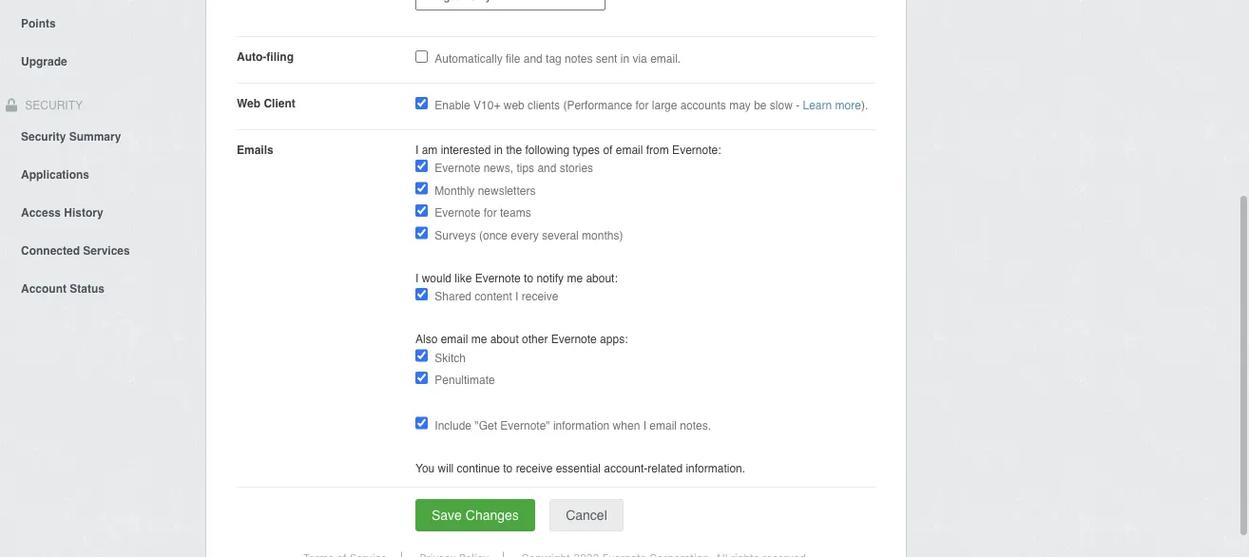 Task type: vqa. For each thing, say whether or not it's contained in the screenshot.
submit
yes



Task type: locate. For each thing, give the bounding box(es) containing it.
client
[[264, 96, 295, 110]]

when
[[613, 419, 640, 432]]

points link
[[0, 3, 205, 41]]

security for security
[[22, 98, 83, 112]]

stories
[[560, 162, 593, 175]]

monthly newsletters
[[435, 184, 536, 197]]

summary
[[69, 130, 121, 143]]

and
[[523, 52, 543, 66], [537, 162, 556, 175]]

1 vertical spatial receive
[[516, 461, 553, 475]]

to left notify
[[524, 271, 533, 285]]

information.
[[686, 461, 745, 475]]

enable v10+ web clients (performance for large accounts may be slow - learn more ).
[[435, 99, 868, 112]]

receive
[[522, 290, 558, 303], [516, 461, 553, 475]]

0 horizontal spatial in
[[494, 143, 503, 156]]

None submit
[[415, 499, 535, 531]]

"get
[[475, 419, 497, 432]]

shared
[[435, 290, 472, 303]]

email.
[[650, 52, 681, 66]]

0 vertical spatial in
[[621, 52, 629, 66]]

me
[[567, 271, 583, 285], [471, 333, 487, 346]]

receive down notify
[[522, 290, 558, 303]]

email left notes.
[[650, 419, 677, 432]]

several
[[542, 229, 579, 242]]

Penultimate checkbox
[[415, 372, 428, 384]]

receive down evernote"
[[516, 461, 553, 475]]

1 horizontal spatial me
[[567, 271, 583, 285]]

enable
[[435, 99, 470, 112]]

1 vertical spatial to
[[503, 461, 513, 475]]

email up skitch at left
[[441, 333, 468, 346]]

upgrade link
[[0, 41, 205, 79]]

0 vertical spatial security
[[22, 98, 83, 112]]

evernote"
[[500, 419, 550, 432]]

in left via
[[621, 52, 629, 66]]

2 vertical spatial email
[[650, 419, 677, 432]]

0 horizontal spatial email
[[441, 333, 468, 346]]

for up (once
[[484, 206, 497, 220]]

to right continue
[[503, 461, 513, 475]]

months)
[[582, 229, 623, 242]]

1 vertical spatial for
[[484, 206, 497, 220]]

more
[[835, 99, 861, 112]]

for left large
[[635, 99, 649, 112]]

evernote
[[435, 162, 480, 175], [435, 206, 480, 220], [475, 271, 521, 285], [551, 333, 597, 346]]

via
[[633, 52, 647, 66]]

i right when in the bottom of the page
[[643, 419, 646, 432]]

applications
[[21, 168, 89, 181]]

1 horizontal spatial in
[[621, 52, 629, 66]]

of
[[603, 143, 613, 156]]

will
[[438, 461, 454, 475]]

1 vertical spatial email
[[441, 333, 468, 346]]

i up shared content i receive 'option'
[[415, 271, 419, 285]]

also email me about other evernote apps:
[[415, 333, 628, 346]]

security
[[22, 98, 83, 112], [21, 130, 66, 143]]

(once
[[479, 229, 508, 242]]

apps:
[[600, 333, 628, 346]]

surveys (once every several months)
[[435, 229, 623, 242]]

0 horizontal spatial for
[[484, 206, 497, 220]]

1 vertical spatial me
[[471, 333, 487, 346]]

following
[[525, 143, 569, 156]]

security up security summary
[[22, 98, 83, 112]]

evernote:
[[672, 143, 721, 156]]

email
[[616, 143, 643, 156], [441, 333, 468, 346], [650, 419, 677, 432]]

0 vertical spatial me
[[567, 271, 583, 285]]

penultimate
[[435, 374, 495, 387]]

0 vertical spatial to
[[524, 271, 533, 285]]

connected services link
[[0, 230, 205, 268]]

include
[[435, 419, 472, 432]]

access history link
[[0, 192, 205, 230]]

0 vertical spatial for
[[635, 99, 649, 112]]

learn more link
[[803, 99, 861, 112]]

to
[[524, 271, 533, 285], [503, 461, 513, 475]]

security up applications
[[21, 130, 66, 143]]

me left "about"
[[471, 333, 487, 346]]

upgrade
[[21, 55, 67, 68]]

None checkbox
[[415, 97, 428, 109]]

connected
[[21, 244, 80, 257]]

access history
[[21, 206, 103, 219]]

also
[[415, 333, 438, 346]]

(performance
[[563, 99, 632, 112]]

auto-filing
[[237, 50, 294, 63]]

1 vertical spatial security
[[21, 130, 66, 143]]

be
[[754, 99, 767, 112]]

None button
[[550, 499, 623, 531]]

security for security summary
[[21, 130, 66, 143]]

i left am
[[415, 143, 419, 156]]

automatically
[[435, 52, 503, 66]]

essential
[[556, 461, 601, 475]]

0 vertical spatial email
[[616, 143, 643, 156]]

web client
[[237, 96, 295, 110]]

Surveys (once every several months) checkbox
[[415, 227, 428, 239]]

in left the
[[494, 143, 503, 156]]

email right "of"
[[616, 143, 643, 156]]

and right file
[[523, 52, 543, 66]]

me right notify
[[567, 271, 583, 285]]

interested
[[441, 143, 491, 156]]

emails
[[237, 143, 273, 156]]

i would like evernote to notify me about:
[[415, 271, 618, 285]]

).
[[861, 99, 868, 112]]

i
[[415, 143, 419, 156], [415, 271, 419, 285], [515, 290, 518, 303], [643, 419, 646, 432]]

Evernote news, tips and stories checkbox
[[415, 160, 428, 172]]

0 vertical spatial receive
[[522, 290, 558, 303]]

and down following
[[537, 162, 556, 175]]

1 horizontal spatial to
[[524, 271, 533, 285]]



Task type: describe. For each thing, give the bounding box(es) containing it.
continue
[[457, 461, 500, 475]]

1 horizontal spatial for
[[635, 99, 649, 112]]

security summary
[[21, 130, 121, 143]]

applications link
[[0, 154, 205, 192]]

clients
[[528, 99, 560, 112]]

automatically file and tag notes sent in via email.
[[435, 52, 681, 66]]

i down i would like evernote to notify me about:
[[515, 290, 518, 303]]

connected services
[[21, 244, 130, 257]]

security summary link
[[0, 116, 205, 154]]

1 vertical spatial in
[[494, 143, 503, 156]]

account-
[[604, 461, 648, 475]]

sent
[[596, 52, 617, 66]]

filing
[[266, 50, 294, 63]]

2 horizontal spatial email
[[650, 419, 677, 432]]

content
[[475, 290, 512, 303]]

history
[[64, 206, 103, 219]]

auto-
[[237, 50, 266, 63]]

would
[[422, 271, 452, 285]]

news,
[[484, 162, 513, 175]]

am
[[422, 143, 438, 156]]

evernote right other
[[551, 333, 597, 346]]

0 horizontal spatial me
[[471, 333, 487, 346]]

notes.
[[680, 419, 711, 432]]

notify
[[536, 271, 564, 285]]

account status
[[21, 282, 105, 295]]

Shared content I receive checkbox
[[415, 288, 428, 300]]

about:
[[586, 271, 618, 285]]

access
[[21, 206, 61, 219]]

account
[[21, 282, 67, 295]]

Monthly newsletters checkbox
[[415, 182, 428, 194]]

you will continue to receive essential account-related information.
[[415, 461, 745, 475]]

file
[[506, 52, 520, 66]]

newsletters
[[478, 184, 536, 197]]

services
[[83, 244, 130, 257]]

may
[[729, 99, 751, 112]]

evernote up surveys
[[435, 206, 480, 220]]

evernote down interested
[[435, 162, 480, 175]]

teams
[[500, 206, 531, 220]]

0 horizontal spatial to
[[503, 461, 513, 475]]

other
[[522, 333, 548, 346]]

Evernote for teams checkbox
[[415, 204, 428, 217]]

-
[[796, 99, 800, 112]]

Include "Get Evernote" information when I email notes. checkbox
[[415, 417, 428, 429]]

skitch
[[435, 351, 466, 365]]

tag
[[546, 52, 562, 66]]

web
[[504, 99, 524, 112]]

like
[[455, 271, 472, 285]]

every
[[511, 229, 539, 242]]

large
[[652, 99, 677, 112]]

evernote up shared content i receive
[[475, 271, 521, 285]]

types
[[573, 143, 600, 156]]

include "get evernote" information when i email notes.
[[435, 419, 711, 432]]

you
[[415, 461, 435, 475]]

evernote news, tips and stories
[[435, 162, 593, 175]]

notes
[[565, 52, 593, 66]]

slow
[[770, 99, 793, 112]]

1 vertical spatial and
[[537, 162, 556, 175]]

shared content i receive
[[435, 290, 558, 303]]

web
[[237, 96, 261, 110]]

from
[[646, 143, 669, 156]]

information
[[553, 419, 610, 432]]

1 horizontal spatial email
[[616, 143, 643, 156]]

monthly
[[435, 184, 475, 197]]

0 vertical spatial and
[[523, 52, 543, 66]]

i am interested in the following types of email from evernote:
[[415, 143, 721, 156]]

accounts
[[680, 99, 726, 112]]

tips
[[517, 162, 534, 175]]

surveys
[[435, 229, 476, 242]]

v10+
[[473, 99, 500, 112]]

status
[[70, 282, 105, 295]]

related
[[648, 461, 683, 475]]

learn
[[803, 99, 832, 112]]

evernote for teams
[[435, 206, 531, 220]]

about
[[490, 333, 519, 346]]

Skitch checkbox
[[415, 349, 428, 362]]

account status link
[[0, 268, 205, 306]]

Automatically file and tag notes sent in via email. checkbox
[[415, 50, 428, 63]]

points
[[21, 17, 56, 30]]



